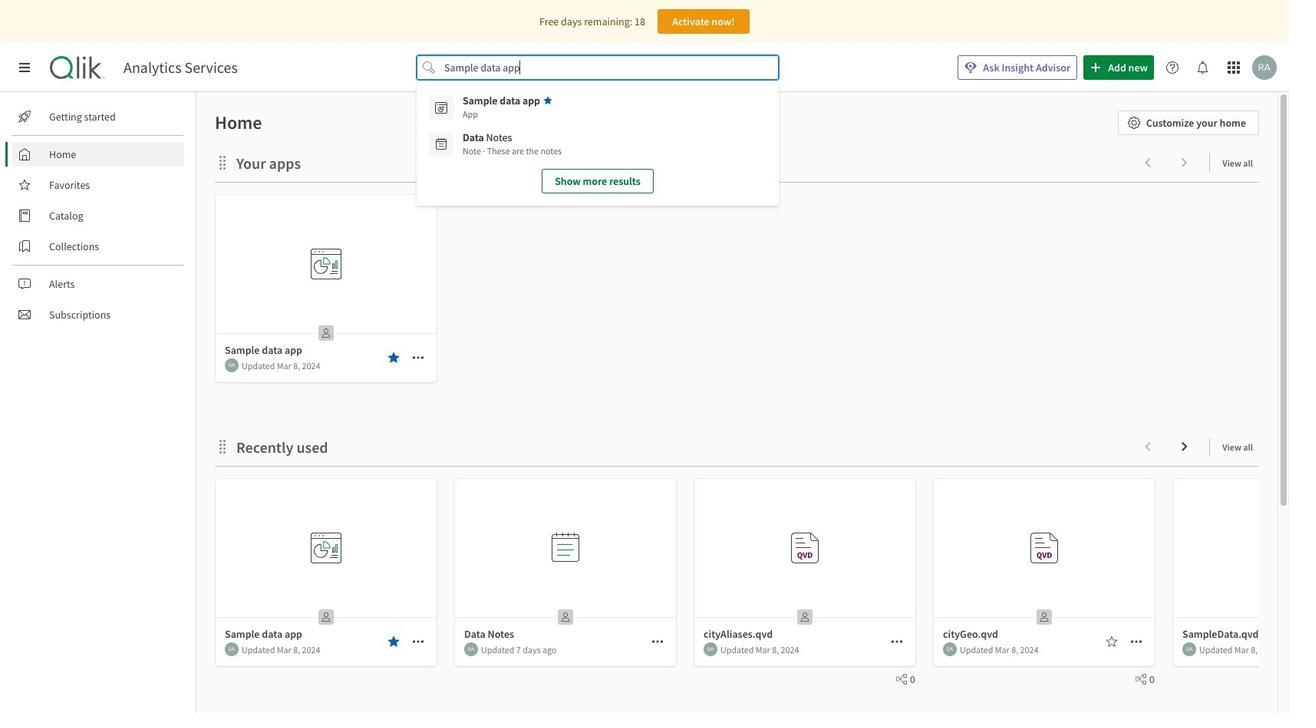 Task type: describe. For each thing, give the bounding box(es) containing it.
1 horizontal spatial more actions image
[[652, 636, 664, 648]]

more actions image for 1st 'remove from favorites' icon
[[412, 352, 424, 364]]

2 horizontal spatial ruby anderson image
[[1253, 55, 1277, 80]]

ruby anderson image for second 'remove from favorites' icon from the top
[[225, 642, 239, 656]]

1 horizontal spatial ruby anderson image
[[1183, 642, 1197, 656]]

ruby anderson image for add to favorites icon at the bottom of the page
[[943, 642, 957, 656]]

navigation pane element
[[0, 98, 196, 333]]

2 remove from favorites image from the top
[[388, 636, 400, 648]]

sample data app element
[[463, 94, 540, 107]]

add to favorites image
[[1106, 636, 1118, 648]]



Task type: locate. For each thing, give the bounding box(es) containing it.
remove from favorites image
[[388, 352, 400, 364], [388, 636, 400, 648]]

more actions image
[[412, 636, 424, 648]]

more actions image for add to favorites icon at the bottom of the page
[[1131, 636, 1143, 648]]

these are the notes element
[[463, 144, 562, 158]]

1 vertical spatial move collection image
[[215, 439, 230, 454]]

1 remove from favorites image from the top
[[388, 352, 400, 364]]

move collection image
[[215, 155, 230, 170], [215, 439, 230, 454]]

ruby anderson image
[[1253, 55, 1277, 80], [704, 642, 718, 656], [1183, 642, 1197, 656]]

0 vertical spatial move collection image
[[215, 155, 230, 170]]

ruby anderson image for 1st 'remove from favorites' icon
[[225, 358, 239, 372]]

2 horizontal spatial more actions image
[[1131, 636, 1143, 648]]

more actions image
[[412, 352, 424, 364], [652, 636, 664, 648], [1131, 636, 1143, 648]]

list box
[[423, 89, 773, 200]]

0 horizontal spatial more actions image
[[412, 352, 424, 364]]

0 vertical spatial remove from favorites image
[[388, 352, 400, 364]]

analytics services element
[[124, 58, 238, 77]]

ruby anderson image
[[225, 358, 239, 372], [225, 642, 239, 656], [464, 642, 478, 656], [943, 642, 957, 656]]

Search for content text field
[[441, 55, 755, 80]]

main content
[[190, 92, 1289, 713]]

1 vertical spatial remove from favorites image
[[388, 636, 400, 648]]

ruby anderson element
[[225, 358, 239, 372], [225, 642, 239, 656], [464, 642, 478, 656], [704, 642, 718, 656], [943, 642, 957, 656], [1183, 642, 1197, 656]]

close sidebar menu image
[[18, 61, 31, 74]]

0 horizontal spatial ruby anderson image
[[704, 642, 718, 656]]



Task type: vqa. For each thing, say whether or not it's contained in the screenshot.
TOOLTIP in the New Sheet 2 sheet is selected. Press the Spacebar or Enter key to open New Sheet 2 sheet. Use the right and left arrow keys to navigate. element
no



